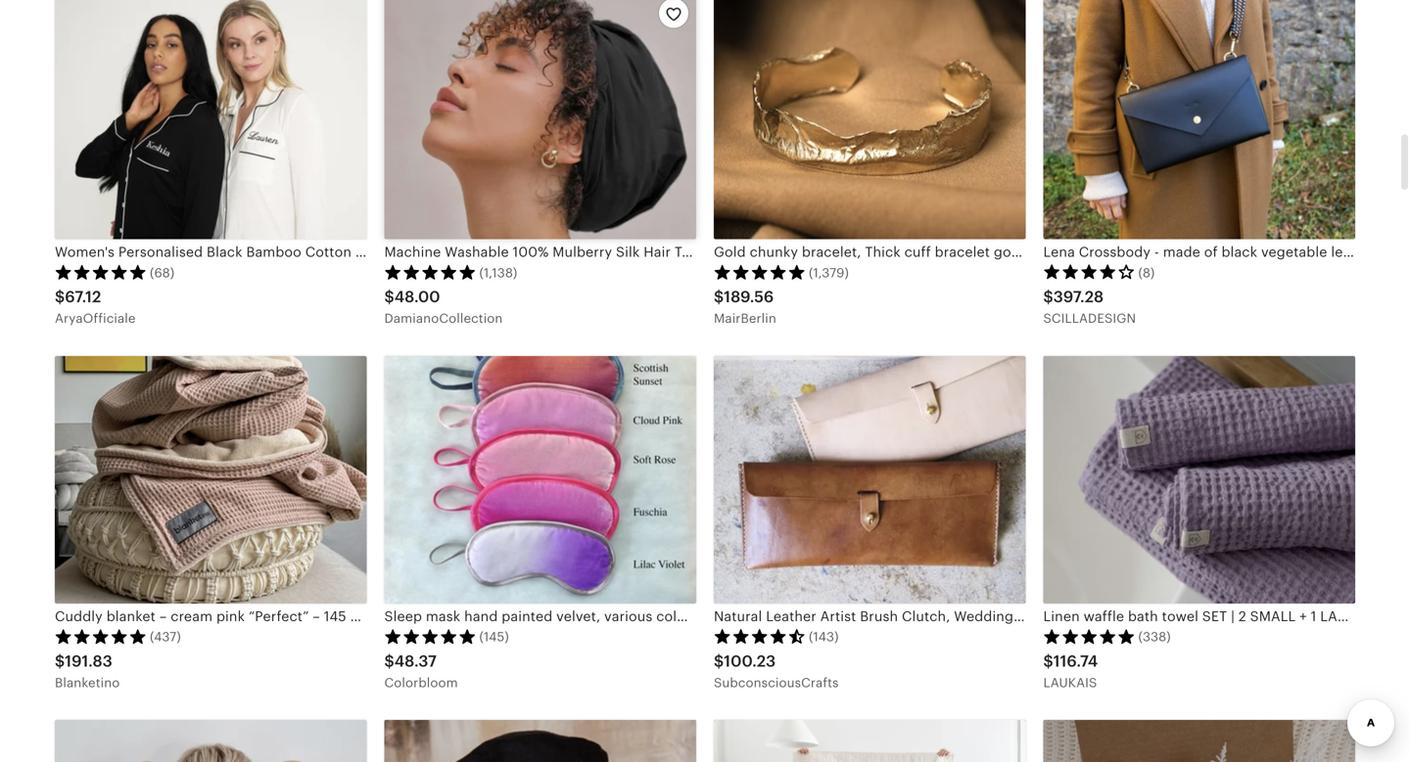 Task type: vqa. For each thing, say whether or not it's contained in the screenshot.
$ related to 191.83
yes



Task type: locate. For each thing, give the bounding box(es) containing it.
$ up aryaofficiale
[[55, 288, 65, 306]]

scilladesign
[[1043, 311, 1136, 326]]

$ inside $ 48.37 colorbloom
[[384, 653, 394, 671]]

$ inside $ 191.83 blanketino
[[55, 653, 65, 671]]

colorbloom
[[384, 676, 458, 691]]

$ down "4.5 out of 5 stars" image
[[714, 653, 724, 671]]

linen waffle bath towel set | 2 small + 1 large image
[[1043, 356, 1355, 604]]

mulberry
[[553, 244, 612, 260]]

sleep mask hand painted velvet, various colors, adjustable strap, gifts, ready to ship,uk image
[[384, 356, 696, 604]]

$ inside $ 397.28 scilladesign
[[1043, 288, 1054, 306]]

$
[[55, 288, 65, 306], [384, 288, 394, 306], [714, 288, 724, 306], [1043, 288, 1054, 306], [55, 653, 65, 671], [384, 653, 394, 671], [714, 653, 724, 671], [1043, 653, 1054, 671]]

sleeping
[[750, 244, 808, 260]]

sleep
[[384, 609, 422, 625]]

189.56
[[724, 288, 774, 306]]

5 out of 5 stars image up 191.83
[[55, 629, 147, 645]]

hair
[[644, 244, 671, 260]]

$ up blanketino
[[55, 653, 65, 671]]

5 out of 5 stars image for 189.56
[[714, 264, 806, 280]]

linen womens beret,black classy womens beret hat,linen beret hat,linen womens french beret,linen womens cute beret,linen slouchy beret hat image
[[384, 721, 696, 763]]

lena crossbody - made of black vegetable leather, genuine leather, black, women, handmade in germany image
[[1043, 0, 1355, 239]]

$ 116.74 laukais
[[1043, 653, 1098, 691]]

$ inside $ 116.74 laukais
[[1043, 653, 1054, 671]]

damianocollection
[[384, 311, 503, 326]]

various
[[604, 609, 653, 625]]

nature inspired wall decor - quilted wall hanging - landscape tapestry - modern cabin decor - statement wall art image
[[714, 721, 1026, 763]]

$ inside $ 48.00 damianocollection
[[384, 288, 394, 306]]

laukais
[[1043, 676, 1097, 691]]

$ for 48.37
[[384, 653, 394, 671]]

$ for 189.56
[[714, 288, 724, 306]]

$ up "scilladesign"
[[1043, 288, 1054, 306]]

5 out of 5 stars image for 48.37
[[384, 629, 476, 645]]

5 out of 5 stars image up 67.12
[[55, 264, 147, 280]]

$ inside $ 67.12 aryaofficiale
[[55, 288, 65, 306]]

5 out of 5 stars image for 116.74
[[1043, 629, 1135, 645]]

5 out of 5 stars image
[[55, 264, 147, 280], [384, 264, 476, 280], [714, 264, 806, 280], [55, 629, 147, 645], [384, 629, 476, 645], [1043, 629, 1135, 645]]

5 out of 5 stars image up '189.56' at the top right of the page
[[714, 264, 806, 280]]

machine
[[384, 244, 441, 260]]

$ inside the $ 189.56 mairberlin
[[714, 288, 724, 306]]

$ for 67.12
[[55, 288, 65, 306]]

5 out of 5 stars image down machine on the left top
[[384, 264, 476, 280]]

blanketino
[[55, 676, 120, 691]]

2
[[1239, 609, 1246, 625]]

+
[[1300, 609, 1307, 625]]

colors,
[[656, 609, 702, 625]]

$ inside $ 100.23 subconsciouscrafts
[[714, 653, 724, 671]]

5 out of 5 stars image down waffle
[[1043, 629, 1135, 645]]

ship,uk
[[929, 609, 979, 625]]

$ 67.12 aryaofficiale
[[55, 288, 136, 326]]

machine washable 100% mulberry silk hair turban for sleeping
[[384, 244, 808, 260]]

$ up mairberlin
[[714, 288, 724, 306]]

4 out of 5 stars image
[[1043, 264, 1135, 280]]

subconsciouscrafts
[[714, 676, 839, 691]]

small
[[1250, 609, 1296, 625]]

$ 100.23 subconsciouscrafts
[[714, 653, 839, 691]]

5 out of 5 stars image for 191.83
[[55, 629, 147, 645]]

to
[[906, 609, 925, 625]]

cuddly blanket – cream pink "perfect" – 145 x 210 cm i sofa blankets | blanket in cream pink i furnishings image
[[55, 356, 367, 604]]

strap,
[[779, 609, 817, 625]]

$ up 'laukais'
[[1043, 653, 1054, 671]]

gifts,
[[820, 609, 854, 625]]

5 out of 5 stars image down the mask
[[384, 629, 476, 645]]

5 out of 5 stars image for 67.12
[[55, 264, 147, 280]]

monogram bow linen barrette hair clip - pearl bead personalisation - made to order bridal hair accessories - natural image
[[55, 721, 367, 763]]

$ down machine on the left top
[[384, 288, 394, 306]]

$ up colorbloom
[[384, 653, 394, 671]]

ready
[[858, 609, 902, 625]]

5 out of 5 stars image for 48.00
[[384, 264, 476, 280]]

velvet,
[[556, 609, 600, 625]]



Task type: describe. For each thing, give the bounding box(es) containing it.
(1,379)
[[809, 266, 849, 280]]

100%
[[513, 244, 549, 260]]

$ 48.37 colorbloom
[[384, 653, 458, 691]]

painted
[[502, 609, 553, 625]]

women's personalised black bamboo cotton jersey pyjamas | christmas gifts | personalised pjs image
[[55, 0, 367, 239]]

waffle
[[1084, 609, 1124, 625]]

1
[[1311, 609, 1317, 625]]

personalized holiday gift box, christmas gift idea, warm gift, winter gift box, sending a hug, gift box for women, hygge gift idea image
[[1043, 721, 1355, 763]]

set
[[1202, 609, 1227, 625]]

turban
[[675, 244, 721, 260]]

adjustable
[[706, 609, 775, 625]]

4.5 out of 5 stars image
[[714, 629, 806, 645]]

48.00
[[394, 288, 440, 306]]

natural leather artist brush clutch, wedding clutch, bridesmaid clutch, bridesmaid gifts, travel clutch, personalised gifts, hand-stitched image
[[714, 356, 1026, 604]]

silk
[[616, 244, 640, 260]]

machine washable 100% mulberry silk hair turban for sleeping image
[[384, 0, 696, 239]]

(437)
[[150, 630, 181, 645]]

large
[[1320, 609, 1365, 625]]

aryaofficiale
[[55, 311, 136, 326]]

towel
[[1162, 609, 1199, 625]]

mask
[[426, 609, 461, 625]]

|
[[1231, 609, 1235, 625]]

hand
[[464, 609, 498, 625]]

(338)
[[1138, 630, 1171, 645]]

191.83
[[65, 653, 112, 671]]

bath
[[1128, 609, 1158, 625]]

397.28
[[1054, 288, 1104, 306]]

$ for 48.00
[[384, 288, 394, 306]]

$ 191.83 blanketino
[[55, 653, 120, 691]]

67.12
[[65, 288, 101, 306]]

gold chunky bracelet, thick cuff bracelet gold, extra large bracelet organic jewelry, wide bangle bracelet statement bracelet unique gift image
[[714, 0, 1026, 239]]

sleep mask hand painted velvet, various colors, adjustable strap, gifts, ready to ship,uk
[[384, 609, 979, 625]]

116.74
[[1054, 653, 1098, 671]]

(68)
[[150, 266, 174, 280]]

(1,138)
[[479, 266, 517, 280]]

48.37
[[394, 653, 437, 671]]

(143)
[[809, 630, 839, 645]]

(145)
[[479, 630, 509, 645]]

$ 48.00 damianocollection
[[384, 288, 503, 326]]

linen waffle bath towel set | 2 small + 1 large
[[1043, 609, 1365, 625]]

washable
[[445, 244, 509, 260]]

for
[[724, 244, 746, 260]]

$ 189.56 mairberlin
[[714, 288, 777, 326]]

mairberlin
[[714, 311, 777, 326]]

$ for 191.83
[[55, 653, 65, 671]]

$ for 116.74
[[1043, 653, 1054, 671]]

$ for 397.28
[[1043, 288, 1054, 306]]

$ 397.28 scilladesign
[[1043, 288, 1136, 326]]

$ for 100.23
[[714, 653, 724, 671]]

(8)
[[1138, 266, 1155, 280]]

linen
[[1043, 609, 1080, 625]]

100.23
[[724, 653, 776, 671]]



